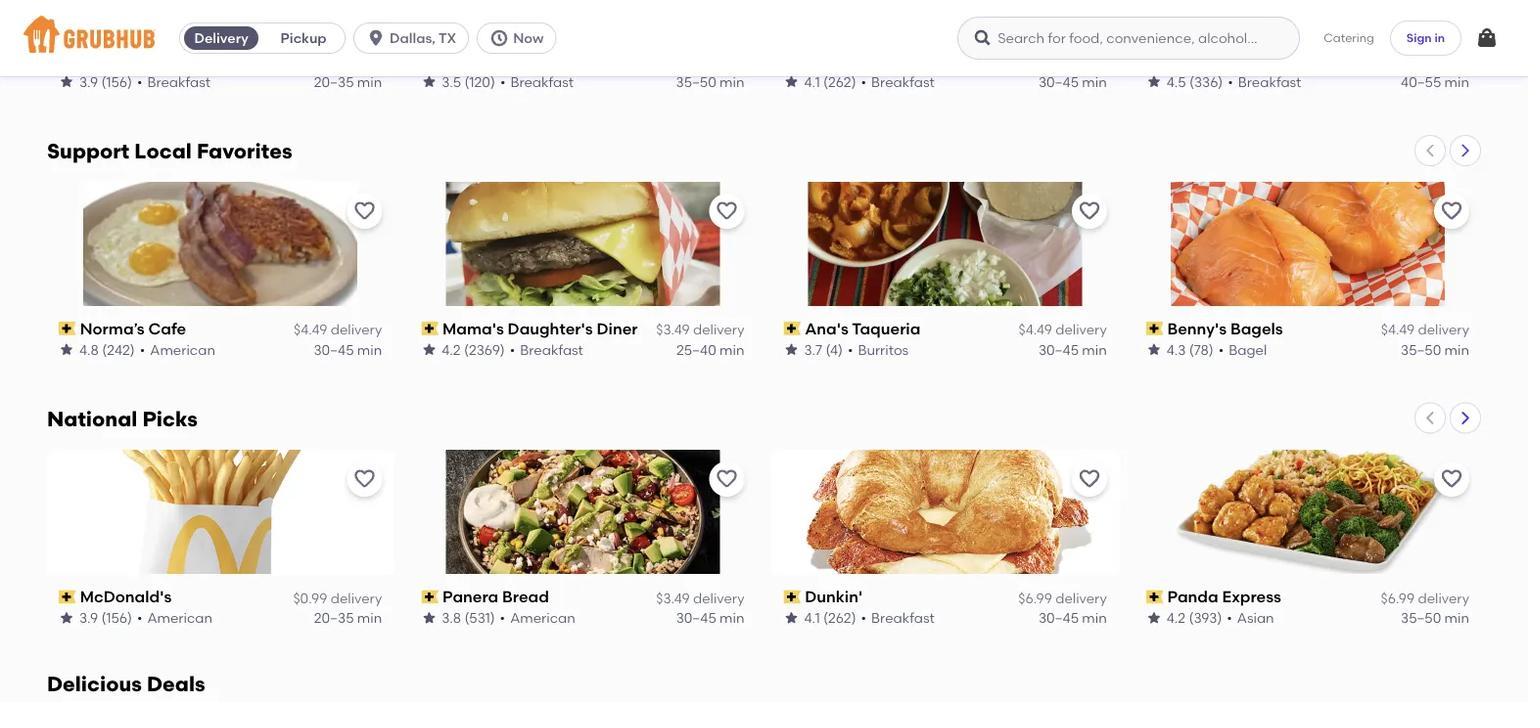 Task type: describe. For each thing, give the bounding box(es) containing it.
4.2 for panda express
[[1167, 610, 1186, 626]]

35–50 min for national picks
[[1401, 610, 1469, 626]]

• right (120)
[[500, 73, 506, 90]]

save this restaurant button for mcdonald's
[[347, 462, 382, 497]]

save this restaurant image for cafe
[[353, 199, 376, 223]]

• up local
[[137, 73, 142, 90]]

35–50 for support local favorites
[[1401, 342, 1441, 358]]

• down panera bread
[[500, 610, 505, 626]]

3.7 (4)
[[804, 342, 843, 358]]

norma's cafe logo image
[[83, 182, 357, 306]]

• breakfast for mama's daughter's diner
[[510, 342, 583, 358]]

support local favorites
[[47, 139, 292, 164]]

mcdonald's for panda express
[[80, 587, 172, 607]]

caret left icon image for support local favorites
[[1422, 143, 1438, 158]]

norma's cafe
[[80, 319, 186, 338]]

$4.49 for ana's taqueria
[[1019, 322, 1052, 338]]

(262) for cracker
[[823, 73, 856, 90]]

svg image inside now button
[[490, 28, 509, 48]]

(2369)
[[464, 342, 505, 358]]

mcdonald's logo image
[[47, 450, 394, 574]]

$3.49 for support local favorites
[[656, 322, 690, 338]]

• burritos
[[848, 342, 909, 358]]

(262) for panda
[[823, 610, 856, 626]]

4.8
[[79, 342, 99, 358]]

(531)
[[464, 610, 495, 626]]

delivery for mama's daughter's diner logo
[[693, 322, 744, 338]]

• breakfast for mcdonald's
[[137, 73, 210, 90]]

subscription pass image for mcdonald's
[[59, 590, 76, 604]]

cracker
[[1167, 51, 1230, 70]]

pickup button
[[262, 23, 345, 54]]

0 vertical spatial 35–50
[[676, 73, 716, 90]]

catering
[[1324, 31, 1374, 45]]

• down the cracker barrel
[[1228, 73, 1233, 90]]

save this restaurant button for benny's bagels
[[1434, 194, 1469, 229]]

dunkin'
[[805, 587, 863, 607]]

delicious deals
[[47, 672, 205, 697]]

(242)
[[102, 342, 135, 358]]

40–55
[[1401, 73, 1441, 90]]

(120)
[[465, 73, 495, 90]]

$4.49 for benny's bagels
[[1381, 322, 1415, 338]]

4.1 for panda express
[[804, 610, 820, 626]]

0 vertical spatial 35–50 min
[[676, 73, 744, 90]]

$6.99 for dunkin'
[[1018, 590, 1052, 606]]

cracker barrel
[[1167, 51, 1280, 70]]

30–45 min for panda express
[[1038, 610, 1107, 626]]

• breakfast down $6.99 delivery link
[[861, 73, 935, 90]]

2 horizontal spatial svg image
[[1475, 26, 1499, 50]]

• breakfast for cracker barrel
[[1228, 73, 1301, 90]]

subscription pass image for panera bread
[[421, 590, 438, 604]]

panera
[[442, 587, 498, 607]]

delivery for 'panera bread logo'
[[693, 590, 744, 606]]

delicious
[[47, 672, 142, 697]]

30–45 min for cracker barrel
[[1038, 73, 1107, 90]]

40–55 min
[[1401, 73, 1469, 90]]

benny's
[[1167, 319, 1227, 338]]

20–35 for cracker
[[314, 73, 354, 90]]

panda express
[[1167, 587, 1281, 607]]

30–45 min for benny's bagels
[[1038, 342, 1107, 358]]

subscription pass image for mcdonald's
[[59, 54, 76, 68]]

4.2 (393)
[[1167, 610, 1222, 626]]

1 horizontal spatial svg image
[[973, 28, 993, 48]]

20–35 min for cracker
[[314, 73, 382, 90]]

delivery for mcdonald's logo
[[331, 590, 382, 606]]

mcdonald's for cracker barrel
[[80, 51, 172, 70]]

panera bread
[[442, 587, 549, 607]]

ana's
[[805, 319, 848, 338]]

subscription pass image for panda express
[[1146, 590, 1163, 604]]

now button
[[477, 23, 564, 54]]

25–40
[[676, 342, 716, 358]]

3.8
[[442, 610, 461, 626]]

• breakfast down now
[[500, 73, 574, 90]]

panda express logo image
[[1134, 450, 1481, 574]]

delivery
[[194, 30, 248, 46]]

save this restaurant button for ana's taqueria
[[1072, 194, 1107, 229]]

4.1 (262) for cracker barrel
[[804, 73, 856, 90]]

3.7
[[804, 342, 822, 358]]

asian
[[1237, 610, 1274, 626]]

• down $6.99 delivery link
[[861, 73, 866, 90]]

4.2 (2369)
[[442, 342, 505, 358]]

ana's taqueria
[[805, 319, 921, 338]]

$4.49 delivery for ana's taqueria
[[1019, 322, 1107, 338]]

$6.99 delivery for panda express
[[1381, 590, 1469, 606]]

diner
[[597, 319, 638, 338]]

• down panda express
[[1227, 610, 1232, 626]]

sign in
[[1406, 31, 1445, 45]]

american for picks
[[147, 610, 212, 626]]

subscription pass image for norma's cafe
[[59, 322, 76, 336]]

subscription pass image for cracker barrel
[[1146, 54, 1163, 68]]

save this restaurant button for panera bread
[[709, 462, 744, 497]]

national picks
[[47, 407, 198, 432]]

4.8 (242)
[[79, 342, 135, 358]]

• down norma's cafe
[[140, 342, 145, 358]]

delivery for ana's taqueria logo
[[1055, 322, 1107, 338]]

mama's
[[442, 319, 504, 338]]

national
[[47, 407, 137, 432]]

(78)
[[1189, 342, 1213, 358]]

• right the (2369)
[[510, 342, 515, 358]]

delivery for the dunkin' logo
[[1055, 590, 1107, 606]]

burritos
[[858, 342, 909, 358]]

save this restaurant button for dunkin'
[[1072, 462, 1107, 497]]

$0.99 delivery for panda express
[[293, 590, 382, 606]]

• american down bread
[[500, 610, 575, 626]]

mama's daughter's diner logo image
[[446, 182, 720, 306]]

now
[[513, 30, 544, 46]]

35–50 for national picks
[[1401, 610, 1441, 626]]

• down dunkin'
[[861, 610, 866, 626]]

catering button
[[1310, 16, 1388, 60]]

3.5
[[442, 73, 461, 90]]

$6.99 for cracker barrel
[[1381, 54, 1415, 70]]

benny's bagels logo image
[[1171, 182, 1445, 306]]

4.1 for cracker barrel
[[804, 73, 820, 90]]

pickup
[[281, 30, 327, 46]]

american down bread
[[510, 610, 575, 626]]

• up delicious deals
[[137, 610, 142, 626]]

caret left icon image for national picks
[[1422, 411, 1438, 426]]

$6.99 delivery link
[[784, 50, 1107, 72]]

picks
[[142, 407, 198, 432]]

30–45 for panda express
[[1038, 610, 1079, 626]]

deals
[[147, 672, 205, 697]]

dallas,
[[390, 30, 436, 46]]

4.5 (336)
[[1167, 73, 1223, 90]]



Task type: locate. For each thing, give the bounding box(es) containing it.
caret right icon image for national picks
[[1458, 411, 1473, 426]]

• right (4)
[[848, 342, 853, 358]]

bread
[[502, 587, 549, 607]]

3.9 for panda express
[[79, 610, 98, 626]]

2 $0.99 from the top
[[293, 590, 327, 606]]

4.3
[[1167, 342, 1186, 358]]

0 vertical spatial 4.1
[[804, 73, 820, 90]]

2 $4.49 from the left
[[1019, 322, 1052, 338]]

3.9 (156) for panda express
[[79, 610, 132, 626]]

3 $4.49 from the left
[[1381, 322, 1415, 338]]

$6.99 for panda express
[[1381, 590, 1415, 606]]

taqueria
[[852, 319, 921, 338]]

4.2 down panda
[[1167, 610, 1186, 626]]

american down cafe
[[150, 342, 215, 358]]

bagels
[[1230, 319, 1283, 338]]

1 vertical spatial mcdonald's
[[80, 587, 172, 607]]

3.5 (120)
[[442, 73, 495, 90]]

caret right icon image
[[1458, 143, 1473, 158], [1458, 411, 1473, 426]]

2 horizontal spatial subscription pass image
[[1146, 54, 1163, 68]]

1 vertical spatial $0.99
[[293, 590, 327, 606]]

$4.49 delivery for norma's cafe
[[294, 322, 382, 338]]

1 vertical spatial $3.49
[[656, 590, 690, 606]]

1 (262) from the top
[[823, 73, 856, 90]]

ihop link
[[421, 50, 744, 72]]

1 mcdonald's from the top
[[80, 51, 172, 70]]

4.2
[[442, 342, 461, 358], [1167, 610, 1186, 626]]

3 $4.49 delivery from the left
[[1381, 322, 1469, 338]]

2 (262) from the top
[[823, 610, 856, 626]]

main navigation navigation
[[0, 0, 1528, 76]]

2 vertical spatial 35–50
[[1401, 610, 1441, 626]]

american for local
[[150, 342, 215, 358]]

in
[[1434, 31, 1445, 45]]

1 vertical spatial 20–35
[[314, 610, 354, 626]]

1 vertical spatial 35–50
[[1401, 342, 1441, 358]]

1 $0.99 from the top
[[293, 54, 327, 70]]

0 vertical spatial caret left icon image
[[1422, 143, 1438, 158]]

0 vertical spatial $3.49 delivery
[[656, 322, 744, 338]]

subscription pass image left panera
[[421, 590, 438, 604]]

express
[[1222, 587, 1281, 607]]

dallas, tx button
[[353, 23, 477, 54]]

$6.99 delivery for cracker barrel
[[1381, 54, 1469, 70]]

svg image left now
[[490, 28, 509, 48]]

3.9 (156) for cracker barrel
[[79, 73, 132, 90]]

(336)
[[1189, 73, 1223, 90]]

svg image
[[1475, 26, 1499, 50], [490, 28, 509, 48], [973, 28, 993, 48]]

• right (78)
[[1218, 342, 1224, 358]]

3.9
[[79, 73, 98, 90], [79, 610, 98, 626]]

• asian
[[1227, 610, 1274, 626]]

4.1
[[804, 73, 820, 90], [804, 610, 820, 626]]

2 $3.49 delivery from the top
[[656, 590, 744, 606]]

1 horizontal spatial subscription pass image
[[784, 322, 801, 336]]

2 $4.49 delivery from the left
[[1019, 322, 1107, 338]]

2 20–35 from the top
[[314, 610, 354, 626]]

2 $3.49 from the top
[[656, 590, 690, 606]]

$3.49 delivery for support local favorites
[[656, 322, 744, 338]]

2 vertical spatial 35–50 min
[[1401, 610, 1469, 626]]

4.2 for mama's daughter's diner
[[442, 342, 461, 358]]

• breakfast
[[137, 73, 210, 90], [500, 73, 574, 90], [861, 73, 935, 90], [1228, 73, 1301, 90], [510, 342, 583, 358], [861, 610, 935, 626]]

subscription pass image up delicious
[[59, 590, 76, 604]]

0 horizontal spatial $4.49 delivery
[[294, 322, 382, 338]]

subscription pass image for dunkin'
[[784, 590, 801, 604]]

$0.99 delivery for cracker barrel
[[293, 54, 382, 70]]

2 (156) from the top
[[101, 610, 132, 626]]

1 (156) from the top
[[101, 73, 132, 90]]

1 vertical spatial (156)
[[101, 610, 132, 626]]

mama's daughter's diner
[[442, 319, 638, 338]]

2 4.1 (262) from the top
[[804, 610, 856, 626]]

save this restaurant image for taqueria
[[1077, 199, 1101, 223]]

subscription pass image left benny's at the right top of the page
[[1146, 322, 1163, 336]]

4.5
[[1167, 73, 1186, 90]]

35–50 min for support local favorites
[[1401, 342, 1469, 358]]

(156) up delicious deals
[[101, 610, 132, 626]]

0 horizontal spatial svg image
[[490, 28, 509, 48]]

20–35 for panda
[[314, 610, 354, 626]]

0 vertical spatial $0.99 delivery
[[293, 54, 382, 70]]

(262)
[[823, 73, 856, 90], [823, 610, 856, 626]]

• american for local
[[140, 342, 215, 358]]

• bagel
[[1218, 342, 1267, 358]]

caret left icon image
[[1422, 143, 1438, 158], [1422, 411, 1438, 426]]

$4.49 delivery for benny's bagels
[[1381, 322, 1469, 338]]

• breakfast down dunkin'
[[861, 610, 935, 626]]

1 $4.49 delivery from the left
[[294, 322, 382, 338]]

daughter's
[[508, 319, 593, 338]]

sign in button
[[1390, 21, 1461, 56]]

$6.99 delivery
[[1018, 54, 1107, 70], [1381, 54, 1469, 70], [1018, 590, 1107, 606], [1381, 590, 1469, 606]]

4.3 (78)
[[1167, 342, 1213, 358]]

save this restaurant button for norma's cafe
[[347, 194, 382, 229]]

american up "deals"
[[147, 610, 212, 626]]

1 vertical spatial caret left icon image
[[1422, 411, 1438, 426]]

bagel
[[1229, 342, 1267, 358]]

ihop
[[442, 51, 483, 70]]

mcdonald's up delicious deals
[[80, 587, 172, 607]]

1 $4.49 from the left
[[294, 322, 327, 338]]

• american down cafe
[[140, 342, 215, 358]]

1 vertical spatial 3.9 (156)
[[79, 610, 132, 626]]

$3.49 for national picks
[[656, 590, 690, 606]]

0 vertical spatial mcdonald's
[[80, 51, 172, 70]]

delivery for 'panda express logo' at the right
[[1418, 590, 1469, 606]]

• breakfast down daughter's
[[510, 342, 583, 358]]

save this restaurant image for bread
[[715, 468, 739, 491]]

delivery for norma's cafe logo
[[331, 322, 382, 338]]

1 $0.99 delivery from the top
[[293, 54, 382, 70]]

breakfast
[[147, 73, 210, 90], [510, 73, 574, 90], [871, 73, 935, 90], [1238, 73, 1301, 90], [520, 342, 583, 358], [871, 610, 935, 626]]

2 20–35 min from the top
[[314, 610, 382, 626]]

20–35
[[314, 73, 354, 90], [314, 610, 354, 626]]

mcdonald's up local
[[80, 51, 172, 70]]

0 vertical spatial (156)
[[101, 73, 132, 90]]

3.8 (531)
[[442, 610, 495, 626]]

2 $0.99 delivery from the top
[[293, 590, 382, 606]]

0 vertical spatial 3.9
[[79, 73, 98, 90]]

0 vertical spatial 20–35 min
[[314, 73, 382, 90]]

• breakfast for dunkin'
[[861, 610, 935, 626]]

$6.99
[[1018, 54, 1052, 70], [1381, 54, 1415, 70], [1018, 590, 1052, 606], [1381, 590, 1415, 606]]

$0.99 delivery
[[293, 54, 382, 70], [293, 590, 382, 606]]

ana's taqueria logo image
[[808, 182, 1082, 306]]

1 3.9 from the top
[[79, 73, 98, 90]]

• breakfast down barrel
[[1228, 73, 1301, 90]]

save this restaurant image
[[715, 199, 739, 223], [715, 468, 739, 491], [1077, 468, 1101, 491], [1440, 468, 1463, 491]]

1 vertical spatial 3.9
[[79, 610, 98, 626]]

(156)
[[101, 73, 132, 90], [101, 610, 132, 626]]

3.9 up delicious
[[79, 610, 98, 626]]

35–50 min
[[676, 73, 744, 90], [1401, 342, 1469, 358], [1401, 610, 1469, 626]]

3.9 (156) up delicious
[[79, 610, 132, 626]]

3.9 (156)
[[79, 73, 132, 90], [79, 610, 132, 626]]

35–50
[[676, 73, 716, 90], [1401, 342, 1441, 358], [1401, 610, 1441, 626]]

$0.99
[[293, 54, 327, 70], [293, 590, 327, 606]]

3.9 up support
[[79, 73, 98, 90]]

1 horizontal spatial $4.49 delivery
[[1019, 322, 1107, 338]]

• american up "deals"
[[137, 610, 212, 626]]

delivery
[[331, 54, 382, 70], [1055, 54, 1107, 70], [1418, 54, 1469, 70], [331, 322, 382, 338], [693, 322, 744, 338], [1055, 322, 1107, 338], [1418, 322, 1469, 338], [331, 590, 382, 606], [693, 590, 744, 606], [1055, 590, 1107, 606], [1418, 590, 1469, 606]]

2 mcdonald's from the top
[[80, 587, 172, 607]]

favorites
[[197, 139, 292, 164]]

subscription pass image left panda
[[1146, 590, 1163, 604]]

$4.49 for norma's cafe
[[294, 322, 327, 338]]

$4.49 delivery
[[294, 322, 382, 338], [1019, 322, 1107, 338], [1381, 322, 1469, 338]]

1 vertical spatial (262)
[[823, 610, 856, 626]]

subscription pass image left dunkin'
[[784, 590, 801, 604]]

0 vertical spatial $3.49
[[656, 322, 690, 338]]

save this restaurant button for panda express
[[1434, 462, 1469, 497]]

save this restaurant image for express
[[1440, 468, 1463, 491]]

american
[[150, 342, 215, 358], [147, 610, 212, 626], [510, 610, 575, 626]]

4.1 (262) for panda express
[[804, 610, 856, 626]]

25–40 min
[[676, 342, 744, 358]]

1 vertical spatial $3.49 delivery
[[656, 590, 744, 606]]

$3.49 delivery
[[656, 322, 744, 338], [656, 590, 744, 606]]

1 4.1 (262) from the top
[[804, 73, 856, 90]]

$3.49 delivery for national picks
[[656, 590, 744, 606]]

(156) up support
[[101, 73, 132, 90]]

1 vertical spatial 20–35 min
[[314, 610, 382, 626]]

support
[[47, 139, 129, 164]]

1 vertical spatial caret right icon image
[[1458, 411, 1473, 426]]

caret right icon image for support local favorites
[[1458, 143, 1473, 158]]

local
[[134, 139, 192, 164]]

1 $3.49 from the top
[[656, 322, 690, 338]]

30–45 min
[[1038, 73, 1107, 90], [314, 342, 382, 358], [1038, 342, 1107, 358], [676, 610, 744, 626], [1038, 610, 1107, 626]]

(393)
[[1189, 610, 1222, 626]]

20–35 min
[[314, 73, 382, 90], [314, 610, 382, 626]]

subscription pass image left norma's
[[59, 322, 76, 336]]

1 horizontal spatial 4.2
[[1167, 610, 1186, 626]]

$4.49
[[294, 322, 327, 338], [1019, 322, 1052, 338], [1381, 322, 1415, 338]]

30–45 for benny's bagels
[[1038, 342, 1079, 358]]

subscription pass image up support
[[59, 54, 76, 68]]

dunkin' logo image
[[772, 450, 1118, 574]]

30–45 for cracker barrel
[[1038, 73, 1079, 90]]

save this restaurant image for daughter's
[[715, 199, 739, 223]]

delivery for 'benny's bagels logo'
[[1418, 322, 1469, 338]]

1 $3.49 delivery from the top
[[656, 322, 744, 338]]

subscription pass image for mama's daughter's diner
[[421, 322, 438, 336]]

$3.49
[[656, 322, 690, 338], [656, 590, 690, 606]]

20–35 min for panda
[[314, 610, 382, 626]]

$0.99 for panda
[[293, 590, 327, 606]]

subscription pass image left mama's on the top left of the page
[[421, 322, 438, 336]]

0 vertical spatial 4.1 (262)
[[804, 73, 856, 90]]

subscription pass image for ana's taqueria
[[784, 322, 801, 336]]

svg image up $6.99 delivery link
[[973, 28, 993, 48]]

1 horizontal spatial $4.49
[[1019, 322, 1052, 338]]

subscription pass image
[[59, 322, 76, 336], [421, 322, 438, 336], [1146, 322, 1163, 336], [59, 590, 76, 604], [421, 590, 438, 604], [784, 590, 801, 604], [1146, 590, 1163, 604]]

1 vertical spatial 35–50 min
[[1401, 342, 1469, 358]]

2 4.1 from the top
[[804, 610, 820, 626]]

3.9 (156) up support
[[79, 73, 132, 90]]

panera bread logo image
[[446, 450, 720, 574]]

1 4.1 from the top
[[804, 73, 820, 90]]

1 20–35 min from the top
[[314, 73, 382, 90]]

0 horizontal spatial $4.49
[[294, 322, 327, 338]]

• breakfast down delivery
[[137, 73, 210, 90]]

0 vertical spatial (262)
[[823, 73, 856, 90]]

norma's
[[80, 319, 144, 338]]

subscription pass image left cracker on the right top of the page
[[1146, 54, 1163, 68]]

(4)
[[826, 342, 843, 358]]

•
[[137, 73, 142, 90], [500, 73, 506, 90], [861, 73, 866, 90], [1228, 73, 1233, 90], [140, 342, 145, 358], [510, 342, 515, 358], [848, 342, 853, 358], [1218, 342, 1224, 358], [137, 610, 142, 626], [500, 610, 505, 626], [861, 610, 866, 626], [1227, 610, 1232, 626]]

0 vertical spatial caret right icon image
[[1458, 143, 1473, 158]]

Search for food, convenience, alcohol... search field
[[957, 17, 1300, 60]]

save this restaurant image for bagels
[[1440, 199, 1463, 223]]

breakfast for mcdonald's
[[147, 73, 210, 90]]

4.2 down mama's on the top left of the page
[[442, 342, 461, 358]]

1 vertical spatial 4.2
[[1167, 610, 1186, 626]]

2 caret left icon image from the top
[[1422, 411, 1438, 426]]

breakfast for cracker barrel
[[1238, 73, 1301, 90]]

dallas, tx
[[390, 30, 456, 46]]

0 vertical spatial 4.2
[[442, 342, 461, 358]]

min
[[357, 73, 382, 90], [720, 73, 744, 90], [1082, 73, 1107, 90], [1444, 73, 1469, 90], [357, 342, 382, 358], [720, 342, 744, 358], [1082, 342, 1107, 358], [1444, 342, 1469, 358], [357, 610, 382, 626], [720, 610, 744, 626], [1082, 610, 1107, 626], [1444, 610, 1469, 626]]

2 caret right icon image from the top
[[1458, 411, 1473, 426]]

0 horizontal spatial 4.2
[[442, 342, 461, 358]]

2 horizontal spatial $4.49 delivery
[[1381, 322, 1469, 338]]

cafe
[[148, 319, 186, 338]]

benny's bagels
[[1167, 319, 1283, 338]]

0 horizontal spatial subscription pass image
[[59, 54, 76, 68]]

1 vertical spatial 4.1 (262)
[[804, 610, 856, 626]]

• american for picks
[[137, 610, 212, 626]]

breakfast for dunkin'
[[871, 610, 935, 626]]

30–45
[[1038, 73, 1079, 90], [314, 342, 354, 358], [1038, 342, 1079, 358], [676, 610, 716, 626], [1038, 610, 1079, 626]]

svg image right in
[[1475, 26, 1499, 50]]

$6.99 delivery for dunkin'
[[1018, 590, 1107, 606]]

sign
[[1406, 31, 1432, 45]]

0 vertical spatial 3.9 (156)
[[79, 73, 132, 90]]

(156) for cracker
[[101, 73, 132, 90]]

0 vertical spatial $0.99
[[293, 54, 327, 70]]

1 caret right icon image from the top
[[1458, 143, 1473, 158]]

panda
[[1167, 587, 1218, 607]]

0 vertical spatial 20–35
[[314, 73, 354, 90]]

save this restaurant image
[[353, 199, 376, 223], [1077, 199, 1101, 223], [1440, 199, 1463, 223], [353, 468, 376, 491]]

subscription pass image left ana's
[[784, 322, 801, 336]]

delivery button
[[180, 23, 262, 54]]

breakfast for mama's daughter's diner
[[520, 342, 583, 358]]

• american
[[140, 342, 215, 358], [137, 610, 212, 626], [500, 610, 575, 626]]

2 3.9 from the top
[[79, 610, 98, 626]]

save this restaurant button for mama's daughter's diner
[[709, 194, 744, 229]]

1 vertical spatial 4.1
[[804, 610, 820, 626]]

barrel
[[1233, 51, 1280, 70]]

subscription pass image
[[59, 54, 76, 68], [1146, 54, 1163, 68], [784, 322, 801, 336]]

1 caret left icon image from the top
[[1422, 143, 1438, 158]]

tx
[[439, 30, 456, 46]]

(156) for panda
[[101, 610, 132, 626]]

svg image
[[366, 28, 386, 48]]

1 20–35 from the top
[[314, 73, 354, 90]]

$0.99 for cracker
[[293, 54, 327, 70]]

1 vertical spatial $0.99 delivery
[[293, 590, 382, 606]]

star icon image
[[59, 74, 74, 90], [421, 74, 437, 90], [784, 74, 799, 90], [1146, 74, 1162, 90], [59, 342, 74, 358], [421, 342, 437, 358], [784, 342, 799, 358], [1146, 342, 1162, 358], [59, 610, 74, 626], [421, 610, 437, 626], [784, 610, 799, 626], [1146, 610, 1162, 626]]

2 3.9 (156) from the top
[[79, 610, 132, 626]]

3.9 for cracker barrel
[[79, 73, 98, 90]]

2 horizontal spatial $4.49
[[1381, 322, 1415, 338]]

subscription pass image for benny's bagels
[[1146, 322, 1163, 336]]

1 3.9 (156) from the top
[[79, 73, 132, 90]]



Task type: vqa. For each thing, say whether or not it's contained in the screenshot.


